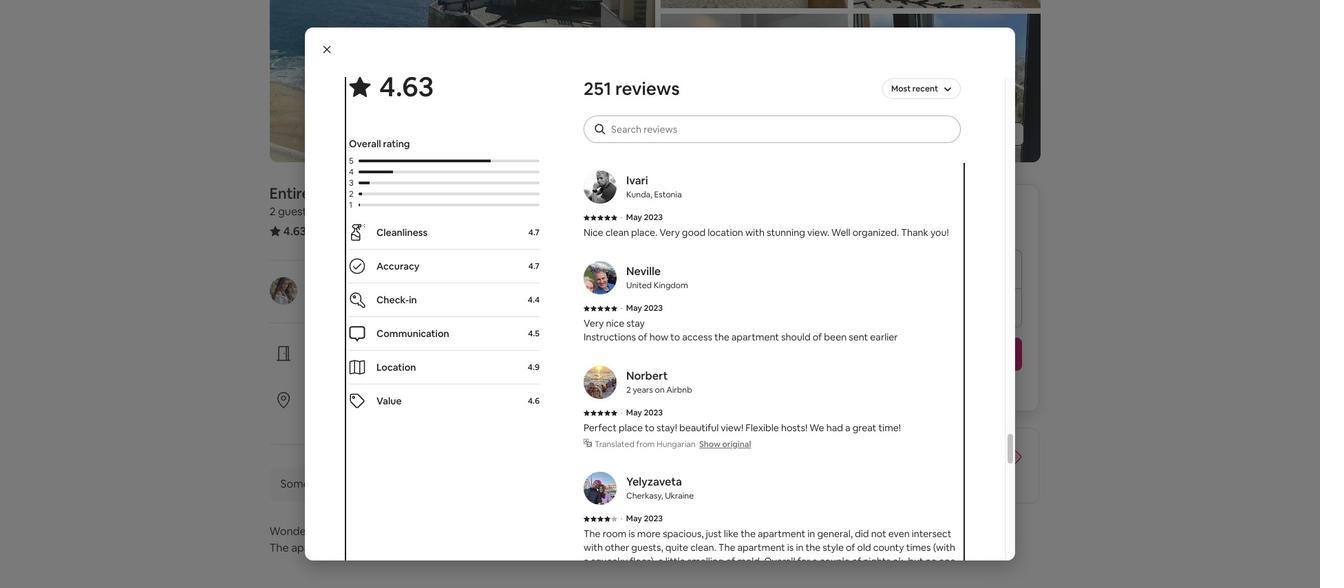 Task type: describe. For each thing, give the bounding box(es) containing it.
in up yourself
[[371, 345, 380, 359]]

earlier
[[871, 331, 898, 344]]

nights
[[864, 556, 891, 568]]

12/22/2023 button
[[801, 250, 1023, 288]]

in up for
[[796, 542, 804, 554]]

the inside great location 95% of recent guests gave the location a 5-star rating.
[[431, 410, 446, 422]]

all inside button
[[969, 128, 979, 140]]

place.
[[631, 227, 658, 239]]

and inside the wonderful ocean-facing frontline apartment. the apartment enjoys a unique view of the sea and nazareth.
[[506, 541, 525, 556]]

0 horizontal spatial from
[[637, 439, 655, 450]]

yelyzaveta cherkasy, ukraine
[[627, 475, 694, 502]]

of left nights
[[852, 556, 862, 568]]

years inside norbert 2 years on airbnb
[[633, 385, 653, 396]]

maintenance
[[612, 136, 670, 148]]

with up 'appartement'
[[663, 94, 682, 107]]

general,
[[818, 528, 853, 540]]

portugal
[[459, 184, 518, 203]]

guests,
[[632, 542, 664, 554]]

thank
[[901, 227, 929, 239]]

is up the everything
[[788, 542, 794, 554]]

airbnb
[[667, 385, 692, 396]]

lockbox.
[[430, 363, 467, 375]]

most recent button
[[883, 77, 961, 101]]

of left mold.
[[726, 556, 735, 568]]

covered
[[856, 569, 893, 582]]

location right good on the right top
[[708, 227, 744, 239]]

very nice stay instructions of how to access the apartment should of been sent earlier
[[584, 317, 898, 344]]

with up street
[[693, 108, 712, 120]]

4.9
[[528, 362, 540, 373]]

we inside fabulous location with a view from the old city across nazare and beaches. well appointed appartement with all you need, with several excellent local restaurants at walking distances. free street parking is scare but doable. the mountain train was under maintenance but entrance is at 50m. we had a great stay!
[[775, 136, 790, 148]]

0 horizontal spatial stay!
[[657, 422, 677, 434]]

good
[[682, 227, 706, 239]]

location
[[377, 361, 416, 374]]

did
[[855, 528, 869, 540]]

lovely studio/apartment in sítio da nazaré 2 image 5 image
[[853, 13, 1041, 162]]

4
[[349, 167, 354, 178]]

overall inside the room is more spacious, just like the apartment in general, did not even intersect with other guests, quite clean. the apartment is in the style of old county times (with a squeaky floor), a little smelling of mold. overall for a couple of nights ok, but no one seems to use the kitchen, so it was a little as if everything was covered in mold, we didn't cook either, although we planned!
[[765, 556, 796, 568]]

this
[[917, 521, 933, 533]]

distances.
[[620, 122, 664, 134]]

0 horizontal spatial was
[[719, 569, 736, 582]]

local
[[868, 108, 889, 120]]

old inside fabulous location with a view from the old city across nazare and beaches. well appointed appartement with all you need, with several excellent local restaurants at walking distances. free street parking is scare but doable. the mountain train was under maintenance but entrance is at 50m. we had a great stay!
[[755, 94, 769, 107]]

of right 'should' on the right of the page
[[813, 331, 822, 344]]

been inside very nice stay instructions of how to access the apartment should of been sent earlier
[[824, 331, 847, 344]]

a inside the wonderful ocean-facing frontline apartment. the apartment enjoys a unique view of the sea and nazareth.
[[383, 541, 389, 556]]

room
[[603, 528, 627, 540]]

how
[[650, 331, 669, 344]]

mold,
[[904, 569, 929, 582]]

nice
[[584, 227, 604, 239]]

excellent
[[826, 108, 866, 120]]

in right yourself
[[382, 363, 389, 375]]

times
[[907, 542, 931, 554]]

in down ok,
[[895, 569, 902, 582]]

dates
[[895, 445, 924, 459]]

old inside the room is more spacious, just like the apartment in general, did not even intersect with other guests, quite clean. the apartment is in the style of old county times (with a squeaky floor), a little smelling of mold. overall for a couple of nights ok, but no one seems to use the kitchen, so it was a little as if everything was covered in mold, we didn't cook either, although we planned!
[[858, 542, 872, 554]]

1 horizontal spatial to
[[645, 422, 655, 434]]

2023 for ivari
[[644, 212, 663, 223]]

original
[[723, 439, 751, 450]]

mountain
[[859, 122, 901, 134]]

· may 2023 for yelyzaveta
[[621, 514, 663, 525]]

ivari
[[627, 174, 648, 188]]

a inside great location 95% of recent guests gave the location a 5-star rating.
[[486, 410, 492, 422]]

is down parking
[[731, 136, 738, 148]]

several
[[793, 108, 824, 120]]

· may 2023 for ivari
[[621, 212, 663, 223]]

apartment up for
[[758, 528, 806, 540]]

location down yourself
[[346, 392, 388, 406]]

show all photos
[[942, 128, 1013, 140]]

is left more
[[629, 528, 635, 540]]

other
[[605, 542, 629, 554]]

mold.
[[738, 556, 762, 568]]

but inside the room is more spacious, just like the apartment in general, did not even intersect with other guests, quite clean. the apartment is in the style of old county times (with a squeaky floor), a little smelling of mold. overall for a couple of nights ok, but no one seems to use the kitchen, so it was a little as if everything was covered in mold, we didn't cook either, although we planned!
[[908, 556, 924, 568]]

fabulous location with a view from the old city across nazare and beaches. well appointed appartement with all you need, with several excellent local restaurants at walking distances. free street parking is scare but doable. the mountain train was under maintenance but entrance is at 50m. we had a great stay!
[[584, 94, 952, 148]]

· up the room
[[621, 514, 623, 525]]

neville
[[627, 264, 661, 279]]

need,
[[744, 108, 769, 120]]

· up place
[[621, 408, 623, 419]]

251 reviews link
[[315, 224, 374, 238]]

neville image
[[584, 262, 617, 295]]

lovely studio/apartment in sítio da nazaré 2 image 3 image
[[661, 13, 848, 162]]

location left 5-
[[449, 410, 484, 422]]

bath
[[423, 204, 446, 219]]

most recent
[[892, 83, 938, 94]]

instructions
[[584, 331, 636, 344]]

0 vertical spatial very
[[660, 227, 680, 239]]

lovely studio/apartment in sítio da nazaré 2 image 4 image
[[853, 0, 1041, 8]]

the right rate
[[963, 459, 980, 473]]

the inside fabulous location with a view from the old city across nazare and beaches. well appointed appartement with all you need, with several excellent local restaurants at walking distances. free street parking is scare but doable. the mountain train was under maintenance but entrance is at 50m. we had a great stay!
[[839, 122, 856, 134]]

from inside fabulous location with a view from the old city across nazare and beaches. well appointed appartement with all you need, with several excellent local restaurants at walking distances. free street parking is scare but doable. the mountain train was under maintenance but entrance is at 50m. we had a great stay!
[[714, 94, 736, 107]]

a right "floor),"
[[658, 556, 664, 568]]

city
[[771, 94, 787, 107]]

it
[[711, 569, 717, 582]]

1 horizontal spatial was
[[837, 569, 854, 582]]

you won't be charged yet
[[856, 382, 968, 395]]

show all photos button
[[915, 123, 1024, 146]]

1 vertical spatial 4.63
[[283, 224, 307, 239]]

nazareth.
[[528, 541, 576, 556]]

· right bed
[[411, 204, 413, 219]]

wonderful
[[270, 525, 323, 539]]

yelyzaveta image
[[584, 472, 617, 505]]

hosting
[[347, 294, 380, 306]]

cherkasy,
[[627, 491, 663, 502]]

doable.
[[805, 122, 837, 134]]

restaurants
[[891, 108, 941, 120]]

0 horizontal spatial 251 reviews
[[315, 224, 374, 238]]

a up seems on the bottom left
[[584, 556, 589, 568]]

1 left bed
[[381, 204, 386, 219]]

you!
[[931, 227, 949, 239]]

info
[[312, 477, 331, 492]]

the inside self check-in check yourself in with the lockbox.
[[413, 363, 428, 375]]

0 vertical spatial overall
[[349, 138, 381, 150]]

0 horizontal spatial we
[[707, 583, 720, 589]]

1 horizontal spatial little
[[745, 569, 765, 582]]

of down stay
[[638, 331, 648, 344]]

4.63 dialog
[[305, 28, 1016, 589]]

the up either,
[[644, 569, 659, 582]]

2023 for neville
[[644, 303, 663, 314]]

scare
[[761, 122, 785, 134]]

2 for 2
[[349, 189, 354, 200]]

your
[[870, 445, 893, 459]]

may for yelyzaveta
[[626, 514, 642, 525]]

floor),
[[630, 556, 656, 568]]

1 horizontal spatial at
[[943, 108, 952, 120]]

hosted by daniela 6 years hosting
[[314, 277, 408, 306]]

5-
[[494, 410, 503, 422]]

neville image
[[584, 262, 617, 295]]

location inside fabulous location with a view from the old city across nazare and beaches. well appointed appartement with all you need, with several excellent local restaurants at walking distances. free street parking is scare but doable. the mountain train was under maintenance but entrance is at 50m. we had a great stay!
[[625, 94, 661, 107]]

had inside fabulous location with a view from the old city across nazare and beaches. well appointed appartement with all you need, with several excellent local restaurants at walking distances. free street parking is scare but doable. the mountain train was under maintenance but entrance is at 50m. we had a great stay!
[[792, 136, 809, 148]]

60
[[821, 472, 834, 487]]

1 down rental
[[320, 204, 324, 219]]

wonderful ocean-facing frontline apartment. the apartment enjoys a unique view of the sea and nazareth.
[[270, 525, 576, 556]]

95%
[[314, 410, 331, 422]]

1 2023 from the top
[[644, 80, 663, 91]]

host profile picture image
[[270, 277, 297, 305]]

great
[[314, 392, 343, 406]]

rating
[[383, 138, 410, 150]]

guests inside great location 95% of recent guests gave the location a 5-star rating.
[[376, 410, 406, 422]]

free
[[666, 122, 686, 134]]

total
[[801, 221, 823, 233]]

the left avg.
[[848, 459, 865, 473]]

recent inside dropdown button
[[913, 83, 938, 94]]

ivari kunda, estonia
[[627, 174, 682, 200]]

a up the planned!
[[738, 569, 743, 582]]

0 horizontal spatial been
[[353, 477, 379, 492]]

· may 2023 for neville
[[621, 303, 663, 314]]

united
[[627, 280, 652, 291]]

entire rental unit in nazaré, portugal
[[270, 184, 518, 203]]

· up fabulous
[[621, 80, 623, 91]]

4.5
[[528, 328, 540, 339]]

in up "communication"
[[409, 294, 417, 306]]

251 reviews inside 4.63 dialog
[[584, 77, 680, 101]]

has
[[334, 477, 351, 492]]

0 vertical spatial we
[[931, 569, 944, 582]]

to inside the room is more spacious, just like the apartment in general, did not even intersect with other guests, quite clean. the apartment is in the style of old county times (with a squeaky floor), a little smelling of mold. overall for a couple of nights ok, but no one seems to use the kitchen, so it was a little as if everything was covered in mold, we didn't cook either, although we planned!
[[615, 569, 624, 582]]

perfect
[[584, 422, 617, 434]]

251 inside 4.63 dialog
[[584, 77, 612, 101]]

1 vertical spatial reviews
[[334, 224, 374, 238]]

1 bedroom · 1 bed · 1 bath
[[320, 204, 446, 219]]

of right style
[[846, 542, 856, 554]]



Task type: locate. For each thing, give the bounding box(es) containing it.
a up 'appartement'
[[684, 94, 690, 107]]

1 inside 4.63 dialog
[[349, 200, 353, 211]]

ocean-
[[326, 525, 361, 539]]

1 horizontal spatial overall
[[765, 556, 796, 568]]

· may 2023 up place
[[621, 408, 663, 419]]

kitchen,
[[661, 569, 696, 582]]

kunda,
[[627, 189, 653, 200]]

0 vertical spatial little
[[666, 556, 685, 568]]

2 · may 2023 from the top
[[621, 212, 663, 223]]

1 horizontal spatial had
[[827, 422, 843, 434]]

years down "hosted"
[[321, 294, 345, 306]]

show inside button
[[942, 128, 967, 140]]

with up squeaky
[[584, 542, 603, 554]]

2023 up more
[[644, 514, 663, 525]]

Search reviews, Press 'Enter' to search text field
[[611, 123, 947, 136]]

1 vertical spatial 4.7
[[529, 261, 540, 272]]

1 vertical spatial old
[[858, 542, 872, 554]]

estonia
[[654, 189, 682, 200]]

all left you
[[714, 108, 724, 120]]

0 horizontal spatial show
[[700, 439, 721, 450]]

recent inside great location 95% of recent guests gave the location a 5-star rating.
[[345, 410, 374, 422]]

1 vertical spatial little
[[745, 569, 765, 582]]

0 horizontal spatial 2
[[270, 204, 276, 219]]

0 horizontal spatial very
[[584, 317, 604, 330]]

unit
[[357, 184, 384, 203]]

1 vertical spatial years
[[633, 385, 653, 396]]

nice
[[606, 317, 625, 330]]

the
[[839, 122, 856, 134], [584, 528, 601, 540], [270, 541, 289, 556], [719, 542, 736, 554]]

reviews up 'appartement'
[[615, 77, 680, 101]]

lovely studio/apartment in sítio da nazaré 2 image 2 image
[[661, 0, 848, 8]]

reviews inside 4.63 dialog
[[615, 77, 680, 101]]

cleanliness
[[377, 227, 428, 239]]

1 horizontal spatial very
[[660, 227, 680, 239]]

4.63 inside dialog
[[379, 69, 434, 105]]

0 horizontal spatial reviews
[[334, 224, 374, 238]]

with inside the room is more spacious, just like the apartment in general, did not even intersect with other guests, quite clean. the apartment is in the style of old county times (with a squeaky floor), a little smelling of mold. overall for a couple of nights ok, but no one seems to use the kitchen, so it was a little as if everything was covered in mold, we didn't cook either, although we planned!
[[584, 542, 603, 554]]

2 down entire
[[270, 204, 276, 219]]

0 vertical spatial 4.7
[[529, 227, 540, 238]]

old down did
[[858, 542, 872, 554]]

no
[[926, 556, 937, 568]]

0 vertical spatial recent
[[913, 83, 938, 94]]

all inside fabulous location with a view from the old city across nazare and beaches. well appointed appartement with all you need, with several excellent local restaurants at walking distances. free street parking is scare but doable. the mountain train was under maintenance but entrance is at 50m. we had a great stay!
[[714, 108, 724, 120]]

the inside very nice stay instructions of how to access the apartment should of been sent earlier
[[715, 331, 730, 344]]

little down mold.
[[745, 569, 765, 582]]

although
[[665, 583, 705, 589]]

great location 95% of recent guests gave the location a 5-star rating.
[[314, 392, 550, 422]]

very left good on the right top
[[660, 227, 680, 239]]

1 vertical spatial great
[[853, 422, 877, 434]]

·
[[621, 80, 623, 91], [376, 204, 379, 219], [411, 204, 413, 219], [621, 212, 623, 223], [621, 303, 623, 314], [621, 408, 623, 419], [621, 514, 623, 525]]

great down doable.
[[818, 136, 842, 148]]

0 vertical spatial years
[[321, 294, 345, 306]]

accuracy
[[377, 260, 420, 273]]

0 vertical spatial 251 reviews
[[584, 77, 680, 101]]

1 vertical spatial and
[[506, 541, 525, 556]]

1 left the bath on the top left of page
[[416, 204, 420, 219]]

from down place
[[637, 439, 655, 450]]

the inside fabulous location with a view from the old city across nazare and beaches. well appointed appartement with all you need, with several excellent local restaurants at walking distances. free street parking is scare but doable. the mountain train was under maintenance but entrance is at 50m. we had a great stay!
[[738, 94, 753, 107]]

squeaky
[[591, 556, 628, 568]]

norbert image
[[584, 366, 617, 399]]

the right access
[[715, 331, 730, 344]]

well right view. at the right of the page
[[832, 227, 851, 239]]

rating.
[[522, 410, 550, 422]]

· down unit at top left
[[376, 204, 379, 219]]

1 vertical spatial had
[[827, 422, 843, 434]]

very up "instructions"
[[584, 317, 604, 330]]

the down like at the bottom right of page
[[719, 542, 736, 554]]

time!
[[879, 422, 901, 434]]

star
[[503, 410, 520, 422]]

5 may from the top
[[626, 514, 642, 525]]

view inside the wonderful ocean-facing frontline apartment. the apartment enjoys a unique view of the sea and nazareth.
[[428, 541, 451, 556]]

just
[[706, 528, 722, 540]]

$75 aud
[[945, 445, 989, 459]]

more
[[637, 528, 661, 540]]

2 may from the top
[[626, 212, 642, 223]]

view.
[[808, 227, 830, 239]]

couple
[[820, 556, 850, 568]]

2 guests
[[270, 204, 312, 219]]

1 vertical spatial we
[[810, 422, 825, 434]]

in up bed
[[387, 184, 400, 203]]

very
[[660, 227, 680, 239], [584, 317, 604, 330]]

1 vertical spatial to
[[645, 422, 655, 434]]

so
[[698, 569, 708, 582]]

0 horizontal spatial overall
[[349, 138, 381, 150]]

1 vertical spatial from
[[637, 439, 655, 450]]

1 vertical spatial guests
[[376, 410, 406, 422]]

had up than at the right bottom of the page
[[827, 422, 843, 434]]

listing
[[935, 521, 963, 533]]

may up 'appartement'
[[626, 80, 642, 91]]

· may 2023 up more
[[621, 514, 663, 525]]

0 vertical spatial stay!
[[844, 136, 865, 148]]

0 vertical spatial reviews
[[615, 77, 680, 101]]

1 vertical spatial at
[[740, 136, 749, 148]]

little down quite
[[666, 556, 685, 568]]

1 horizontal spatial view
[[692, 94, 712, 107]]

1 horizontal spatial guests
[[376, 410, 406, 422]]

of right 95%
[[334, 410, 343, 422]]

0 vertical spatial but
[[787, 122, 802, 134]]

but up mold,
[[908, 556, 924, 568]]

1 vertical spatial view
[[428, 541, 451, 556]]

0 vertical spatial 2
[[349, 189, 354, 200]]

2 down norbert at the bottom of the page
[[627, 385, 631, 396]]

1 vertical spatial recent
[[345, 410, 374, 422]]

of inside your dates are $75 aud less than the avg. nightly rate of the last 60 days.
[[950, 459, 961, 473]]

0 horizontal spatial all
[[714, 108, 724, 120]]

you
[[856, 382, 872, 395]]

251 up the appointed
[[584, 77, 612, 101]]

all
[[714, 108, 724, 120], [969, 128, 979, 140]]

even
[[889, 528, 910, 540]]

0 vertical spatial well
[[914, 94, 933, 107]]

2023 for norbert
[[644, 408, 663, 419]]

days.
[[837, 472, 863, 487]]

2 horizontal spatial but
[[908, 556, 924, 568]]

may up place.
[[626, 212, 642, 223]]

5
[[349, 156, 354, 167]]

0 vertical spatial from
[[714, 94, 736, 107]]

4 may from the top
[[626, 408, 642, 419]]

0 vertical spatial 4.63
[[379, 69, 434, 105]]

2 vertical spatial 2
[[627, 385, 631, 396]]

is
[[752, 122, 759, 134], [731, 136, 738, 148], [629, 528, 635, 540], [788, 542, 794, 554]]

5 · may 2023 from the top
[[621, 514, 663, 525]]

3 · may 2023 from the top
[[621, 303, 663, 314]]

recent right "most"
[[913, 83, 938, 94]]

show original button
[[700, 439, 751, 450]]

0 horizontal spatial at
[[740, 136, 749, 148]]

stunning
[[767, 227, 805, 239]]

one
[[939, 556, 956, 568]]

0 vertical spatial 251
[[584, 77, 612, 101]]

with down city
[[771, 108, 791, 120]]

and inside fabulous location with a view from the old city across nazare and beaches. well appointed appartement with all you need, with several excellent local restaurants at walking distances. free street parking is scare but doable. the mountain train was under maintenance but entrance is at 50m. we had a great stay!
[[853, 94, 870, 107]]

4.7 for cleanliness
[[529, 227, 540, 238]]

the up for
[[806, 542, 821, 554]]

in left general, at the right bottom
[[808, 528, 815, 540]]

3 2023 from the top
[[644, 303, 663, 314]]

very inside very nice stay instructions of how to access the apartment should of been sent earlier
[[584, 317, 604, 330]]

2 horizontal spatial was
[[925, 122, 942, 134]]

norbert
[[627, 369, 668, 384]]

had
[[792, 136, 809, 148], [827, 422, 843, 434]]

1 horizontal spatial been
[[824, 331, 847, 344]]

1 vertical spatial 251 reviews
[[315, 224, 374, 238]]

sent
[[849, 331, 868, 344]]

frontline
[[395, 525, 438, 539]]

1 vertical spatial all
[[969, 128, 979, 140]]

0 horizontal spatial great
[[818, 136, 842, 148]]

1 vertical spatial overall
[[765, 556, 796, 568]]

than
[[822, 459, 845, 473]]

251
[[584, 77, 612, 101], [315, 224, 332, 238]]

0 vertical spatial all
[[714, 108, 724, 120]]

1 horizontal spatial from
[[714, 94, 736, 107]]

1 horizontal spatial but
[[787, 122, 802, 134]]

50m.
[[751, 136, 773, 148]]

3 may from the top
[[626, 303, 642, 314]]

1 horizontal spatial all
[[969, 128, 979, 140]]

guests down entire
[[278, 204, 312, 219]]

4 2023 from the top
[[644, 408, 663, 419]]

251 down bedroom
[[315, 224, 332, 238]]

automatically
[[382, 477, 450, 492]]

may for norbert
[[626, 408, 642, 419]]

apartment inside the wonderful ocean-facing frontline apartment. the apartment enjoys a unique view of the sea and nazareth.
[[291, 541, 346, 556]]

0 horizontal spatial years
[[321, 294, 345, 306]]

check
[[314, 363, 342, 375]]

4.7 for accuracy
[[529, 261, 540, 272]]

entire
[[270, 184, 310, 203]]

beautiful
[[680, 422, 719, 434]]

4.7 left nice
[[529, 227, 540, 238]]

and up excellent
[[853, 94, 870, 107]]

0 horizontal spatial guests
[[278, 204, 312, 219]]

was inside fabulous location with a view from the old city across nazare and beaches. well appointed appartement with all you need, with several excellent local restaurants at walking distances. free street parking is scare but doable. the mountain train was under maintenance but entrance is at 50m. we had a great stay!
[[925, 122, 942, 134]]

0 horizontal spatial well
[[832, 227, 851, 239]]

2023 for yelyzaveta
[[644, 514, 663, 525]]

well inside fabulous location with a view from the old city across nazare and beaches. well appointed appartement with all you need, with several excellent local restaurants at walking distances. free street parking is scare but doable. the mountain train was under maintenance but entrance is at 50m. we had a great stay!
[[914, 94, 933, 107]]

2 horizontal spatial to
[[671, 331, 680, 344]]

0 horizontal spatial had
[[792, 136, 809, 148]]

1 may from the top
[[626, 80, 642, 91]]

years
[[321, 294, 345, 306], [633, 385, 653, 396]]

0 horizontal spatial 251
[[315, 224, 332, 238]]

communication
[[377, 328, 449, 340]]

overall up if
[[765, 556, 796, 568]]

a right for
[[813, 556, 818, 568]]

great
[[818, 136, 842, 148], [853, 422, 877, 434]]

stay! inside fabulous location with a view from the old city across nazare and beaches. well appointed appartement with all you need, with several excellent local restaurants at walking distances. free street parking is scare but doable. the mountain train was under maintenance but entrance is at 50m. we had a great stay!
[[844, 136, 865, 148]]

may up place
[[626, 408, 642, 419]]

2 for 2 guests
[[270, 204, 276, 219]]

translated
[[595, 439, 635, 450]]

the left the room
[[584, 528, 601, 540]]

on
[[655, 385, 665, 396]]

norbert image
[[584, 366, 617, 399]]

rate
[[927, 459, 948, 473]]

street
[[688, 122, 715, 134]]

0 horizontal spatial recent
[[345, 410, 374, 422]]

1 vertical spatial we
[[707, 583, 720, 589]]

may for ivari
[[626, 212, 642, 223]]

1 vertical spatial been
[[353, 477, 379, 492]]

· may 2023 up stay
[[621, 303, 663, 314]]

1 vertical spatial 251
[[315, 224, 332, 238]]

1 horizontal spatial years
[[633, 385, 653, 396]]

been left sent
[[824, 331, 847, 344]]

1 horizontal spatial recent
[[913, 83, 938, 94]]

2 2023 from the top
[[644, 212, 663, 223]]

may up stay
[[626, 303, 642, 314]]

the inside the wonderful ocean-facing frontline apartment. the apartment enjoys a unique view of the sea and nazareth.
[[270, 541, 289, 556]]

apartment left 'should' on the right of the page
[[732, 331, 779, 344]]

1 horizontal spatial well
[[914, 94, 933, 107]]

1 vertical spatial well
[[832, 227, 851, 239]]

most
[[892, 83, 911, 94]]

photos
[[981, 128, 1013, 140]]

4.7 up 4.4
[[529, 261, 540, 272]]

recent
[[913, 83, 938, 94], [345, 410, 374, 422]]

quite
[[666, 542, 689, 554]]

had down doable.
[[792, 136, 809, 148]]

is down need,
[[752, 122, 759, 134]]

reviews down bedroom
[[334, 224, 374, 238]]

0 horizontal spatial view
[[428, 541, 451, 556]]

0 vertical spatial and
[[853, 94, 870, 107]]

0 horizontal spatial and
[[506, 541, 525, 556]]

yelyzaveta image
[[584, 472, 617, 505]]

report
[[883, 521, 915, 533]]

1 horizontal spatial 251
[[584, 77, 612, 101]]

view up street
[[692, 94, 712, 107]]

with left stunning at the top right of the page
[[746, 227, 765, 239]]

the left "lockbox."
[[413, 363, 428, 375]]

self
[[314, 345, 333, 359]]

sea
[[486, 541, 504, 556]]

2 4.7 from the top
[[529, 261, 540, 272]]

apartment up mold.
[[738, 542, 785, 554]]

ukraine
[[665, 491, 694, 502]]

bedroom
[[327, 204, 374, 219]]

a down doable.
[[811, 136, 816, 148]]

· may 2023 up 'appartement'
[[621, 80, 663, 91]]

1 horizontal spatial reviews
[[615, 77, 680, 101]]

old
[[755, 94, 769, 107], [858, 542, 872, 554]]

· may 2023
[[621, 80, 663, 91], [621, 212, 663, 223], [621, 303, 663, 314], [621, 408, 663, 419], [621, 514, 663, 525]]

clean
[[606, 227, 629, 239]]

0 vertical spatial guests
[[278, 204, 312, 219]]

lovely studio/apartment in sítio da nazaré 2 image 1 image
[[270, 0, 655, 162]]

at up show all photos button
[[943, 108, 952, 120]]

less
[[801, 459, 820, 473]]

of inside the wonderful ocean-facing frontline apartment. the apartment enjoys a unique view of the sea and nazareth.
[[454, 541, 465, 556]]

stay! down mountain
[[844, 136, 865, 148]]

across
[[789, 94, 818, 107]]

we down scare
[[775, 136, 790, 148]]

1 4.7 from the top
[[529, 227, 540, 238]]

1 horizontal spatial show
[[942, 128, 967, 140]]

the down excellent
[[839, 122, 856, 134]]

may for neville
[[626, 303, 642, 314]]

1 horizontal spatial we
[[810, 422, 825, 434]]

1 horizontal spatial great
[[853, 422, 877, 434]]

the down apartment.
[[467, 541, 484, 556]]

hosted
[[314, 277, 352, 291]]

the right like at the bottom right of page
[[741, 528, 756, 540]]

recent right 95%
[[345, 410, 374, 422]]

2 up bedroom
[[349, 189, 354, 200]]

2023 up 'appartement'
[[644, 80, 663, 91]]

at down parking
[[740, 136, 749, 148]]

nazaré,
[[403, 184, 455, 203]]

was down couple at the bottom of page
[[837, 569, 854, 582]]

great inside fabulous location with a view from the old city across nazare and beaches. well appointed appartement with all you need, with several excellent local restaurants at walking distances. free street parking is scare but doable. the mountain train was under maintenance but entrance is at 50m. we had a great stay!
[[818, 136, 842, 148]]

all left the photos
[[969, 128, 979, 140]]

show inside 4.63 dialog
[[700, 439, 721, 450]]

· up nice
[[621, 303, 623, 314]]

5 2023 from the top
[[644, 514, 663, 525]]

1 horizontal spatial 251 reviews
[[584, 77, 680, 101]]

apartment down wonderful
[[291, 541, 346, 556]]

1 horizontal spatial and
[[853, 94, 870, 107]]

0 vertical spatial show
[[942, 128, 967, 140]]

and right "sea"
[[506, 541, 525, 556]]

to right 'how' at the bottom
[[671, 331, 680, 344]]

to inside very nice stay instructions of how to access the apartment should of been sent earlier
[[671, 331, 680, 344]]

nice clean place. very good location with stunning view. well organized. thank you!
[[584, 227, 949, 239]]

years inside hosted by daniela 6 years hosting
[[321, 294, 345, 306]]

beaches.
[[872, 94, 912, 107]]

1 · may 2023 from the top
[[621, 80, 663, 91]]

view inside fabulous location with a view from the old city across nazare and beaches. well appointed appartement with all you need, with several excellent local restaurants at walking distances. free street parking is scare but doable. the mountain train was under maintenance but entrance is at 50m. we had a great stay!
[[692, 94, 712, 107]]

0 vertical spatial been
[[824, 331, 847, 344]]

1 horizontal spatial we
[[931, 569, 944, 582]]

0 vertical spatial view
[[692, 94, 712, 107]]

4.6
[[528, 396, 540, 407]]

the inside the wonderful ocean-facing frontline apartment. the apartment enjoys a unique view of the sea and nazareth.
[[467, 541, 484, 556]]

0 vertical spatial to
[[671, 331, 680, 344]]

· may 2023 for norbert
[[621, 408, 663, 419]]

if
[[779, 569, 785, 582]]

parking
[[717, 122, 750, 134]]

1 vertical spatial but
[[672, 136, 687, 148]]

we right hosts! on the right of page
[[810, 422, 825, 434]]

0 vertical spatial at
[[943, 108, 952, 120]]

251 reviews up the appointed
[[584, 77, 680, 101]]

of inside great location 95% of recent guests gave the location a 5-star rating.
[[334, 410, 343, 422]]

won't
[[874, 382, 899, 395]]

· up clean
[[621, 212, 623, 223]]

the down wonderful
[[270, 541, 289, 556]]

been right has
[[353, 477, 379, 492]]

4 · may 2023 from the top
[[621, 408, 663, 419]]

2023 down on
[[644, 408, 663, 419]]

2 inside norbert 2 years on airbnb
[[627, 385, 631, 396]]

check-in
[[377, 294, 417, 306]]

1 horizontal spatial old
[[858, 542, 872, 554]]

a left time!
[[846, 422, 851, 434]]

flexible
[[746, 422, 779, 434]]

2 vertical spatial to
[[615, 569, 624, 582]]

1
[[349, 200, 353, 211], [320, 204, 324, 219], [381, 204, 386, 219], [416, 204, 420, 219]]

some info has been automatically translated.
[[281, 477, 507, 492]]

was right train
[[925, 122, 942, 134]]

for
[[798, 556, 811, 568]]

check-
[[336, 345, 371, 359]]

the
[[738, 94, 753, 107], [715, 331, 730, 344], [413, 363, 428, 375], [431, 410, 446, 422], [848, 459, 865, 473], [963, 459, 980, 473], [741, 528, 756, 540], [467, 541, 484, 556], [806, 542, 821, 554], [644, 569, 659, 582]]

1 horizontal spatial 2
[[349, 189, 354, 200]]

total before taxes
[[801, 221, 881, 233]]

check-
[[377, 294, 409, 306]]

ivari image
[[584, 171, 617, 204], [584, 171, 617, 204]]

apartment inside very nice stay instructions of how to access the apartment should of been sent earlier
[[732, 331, 779, 344]]

1 horizontal spatial stay!
[[844, 136, 865, 148]]

with inside self check-in check yourself in with the lockbox.
[[391, 363, 411, 375]]

0 horizontal spatial little
[[666, 556, 685, 568]]

0 horizontal spatial 4.63
[[283, 224, 307, 239]]



Task type: vqa. For each thing, say whether or not it's contained in the screenshot.
pay with
no



